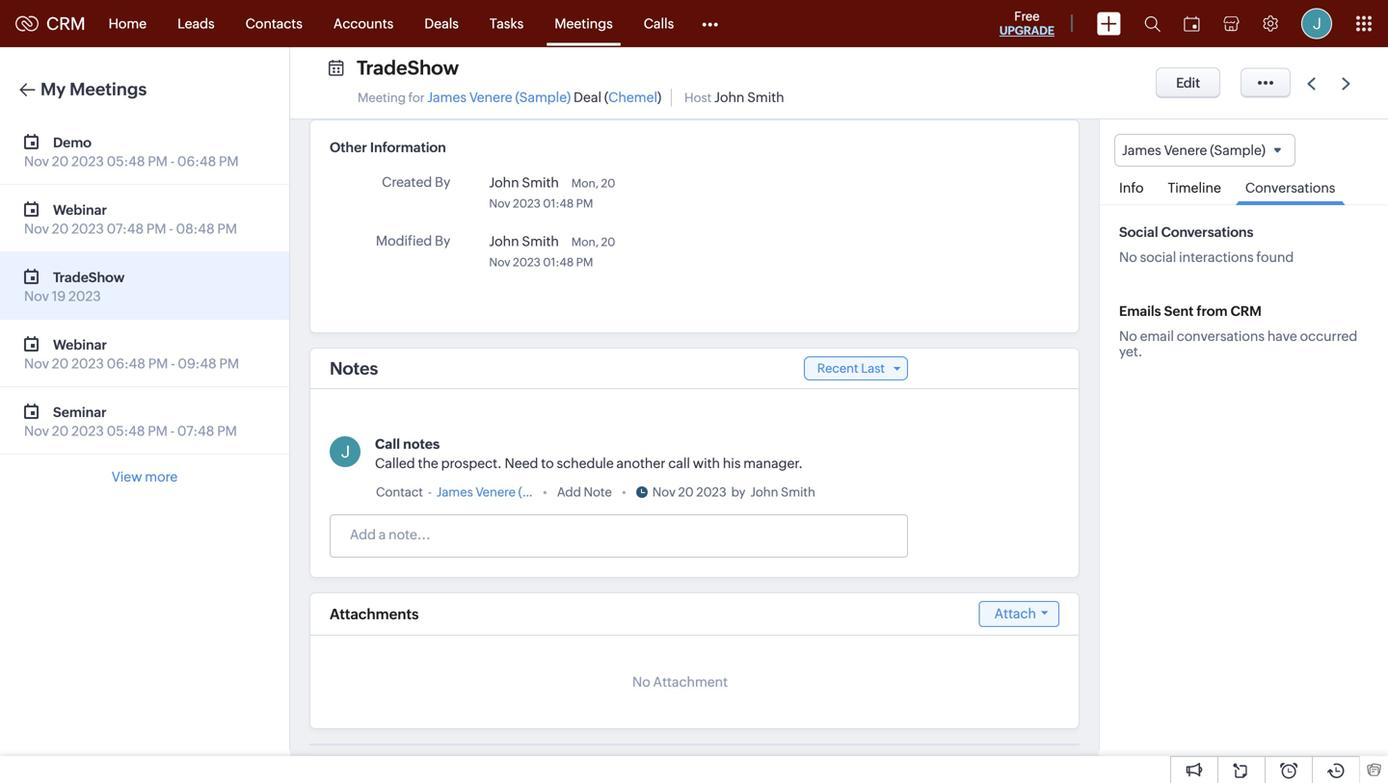 Task type: describe. For each thing, give the bounding box(es) containing it.
attach
[[995, 607, 1037, 622]]

his
[[723, 456, 741, 472]]

sent
[[1165, 304, 1194, 319]]

logo image
[[15, 16, 39, 31]]

last
[[861, 362, 885, 376]]

20 inside demo nov 20 2023 05:48 pm - 06:48 pm
[[52, 154, 69, 169]]

no inside emails sent from crm no email conversations have occurred yet.
[[1120, 329, 1138, 344]]

Add a note... field
[[331, 526, 906, 545]]

webinar nov 20 2023 06:48 pm - 09:48 pm
[[24, 338, 239, 372]]

webinar for 07:48
[[53, 203, 107, 218]]

by for created by
[[435, 175, 451, 190]]

0 vertical spatial james venere (sample) link
[[427, 90, 571, 105]]

recent last
[[818, 362, 885, 376]]

modified by
[[376, 233, 451, 249]]

call notes called the prospect. need to schedule another call with his manager.
[[375, 437, 803, 472]]

notes
[[403, 437, 440, 452]]

conversations inside social conversations no social interactions found
[[1162, 225, 1254, 240]]

07:48 inside seminar nov 20 2023 05:48 pm - 07:48 pm
[[177, 424, 214, 439]]

schedule
[[557, 456, 614, 472]]

0 vertical spatial conversations
[[1246, 181, 1336, 196]]

no attachment
[[633, 675, 728, 690]]

home link
[[93, 0, 162, 47]]

by
[[732, 486, 746, 500]]

john smith for created by
[[489, 175, 559, 190]]

james inside field
[[1122, 143, 1162, 158]]

(sample) inside field
[[1210, 143, 1266, 158]]

contacts link
[[230, 0, 318, 47]]

recent
[[818, 362, 859, 376]]

tasks
[[490, 16, 524, 31]]

contact - james venere (sample)
[[376, 486, 570, 500]]

crm inside emails sent from crm no email conversations have occurred yet.
[[1231, 304, 1262, 319]]

note
[[584, 486, 612, 500]]

with
[[693, 456, 720, 472]]

next record image
[[1342, 78, 1355, 90]]

prospect.
[[441, 456, 502, 472]]

2023 inside webinar nov 20 2023 07:48 pm - 08:48 pm
[[71, 221, 104, 237]]

seminar nov 20 2023 05:48 pm - 07:48 pm
[[24, 405, 237, 439]]

add
[[557, 486, 581, 500]]

venere inside field
[[1164, 143, 1208, 158]]

attachment
[[653, 675, 728, 690]]

create menu image
[[1097, 12, 1121, 35]]

created
[[382, 175, 432, 190]]

tradeshow nov 19 2023
[[24, 270, 125, 304]]

attachments
[[330, 606, 419, 623]]

mon, 20 nov 2023 01:48 pm for modified by
[[489, 236, 616, 269]]

20 inside seminar nov 20 2023 05:48 pm - 07:48 pm
[[52, 424, 69, 439]]

19
[[52, 289, 66, 304]]

timeline
[[1168, 181, 1222, 196]]

2 • from the left
[[622, 486, 627, 500]]

accounts
[[333, 16, 394, 31]]

2023 inside demo nov 20 2023 05:48 pm - 06:48 pm
[[71, 154, 104, 169]]

leads link
[[162, 0, 230, 47]]

1 • from the left
[[543, 486, 548, 500]]

my meetings
[[41, 80, 147, 99]]

from
[[1197, 304, 1228, 319]]

call
[[375, 437, 400, 452]]

mon, 20 nov 2023 01:48 pm for created by
[[489, 177, 616, 210]]

interactions
[[1179, 250, 1254, 265]]

no inside social conversations no social interactions found
[[1120, 250, 1138, 265]]

05:48 for demo
[[107, 154, 145, 169]]

manager.
[[744, 456, 803, 472]]

host john smith
[[685, 90, 785, 105]]

01:48 for modified by
[[543, 256, 574, 269]]

james for meeting for james venere (sample) deal ( chemel )
[[427, 90, 467, 105]]

more
[[145, 470, 178, 485]]

need
[[505, 456, 538, 472]]

calendar image
[[1184, 16, 1201, 31]]

calls
[[644, 16, 674, 31]]

social conversations no social interactions found
[[1120, 225, 1294, 265]]

(
[[604, 90, 609, 105]]

to
[[541, 456, 554, 472]]

05:48 for seminar
[[107, 424, 145, 439]]

meeting for james venere (sample) deal ( chemel )
[[358, 90, 662, 105]]

deals
[[425, 16, 459, 31]]

08:48
[[176, 221, 215, 237]]

accounts link
[[318, 0, 409, 47]]

conversations
[[1177, 329, 1265, 344]]

information
[[370, 140, 446, 155]]

deal
[[574, 90, 602, 105]]

info link
[[1110, 167, 1154, 205]]

conversations link
[[1236, 167, 1346, 206]]

social
[[1120, 225, 1159, 240]]

upgrade
[[1000, 24, 1055, 37]]

free upgrade
[[1000, 9, 1055, 37]]

search image
[[1145, 15, 1161, 32]]

webinar for 06:48
[[53, 338, 107, 353]]

crm link
[[15, 14, 85, 34]]

contacts
[[246, 16, 303, 31]]

email
[[1140, 329, 1174, 344]]

the
[[418, 456, 439, 472]]

my
[[41, 80, 66, 99]]

found
[[1257, 250, 1294, 265]]

tasks link
[[474, 0, 539, 47]]

(sample) for meeting for james venere (sample) deal ( chemel )
[[515, 90, 571, 105]]

attach link
[[979, 602, 1060, 628]]

- for 08:48
[[169, 221, 173, 237]]

profile element
[[1290, 0, 1344, 47]]

nov inside "webinar nov 20 2023 06:48 pm - 09:48 pm"
[[24, 356, 49, 372]]

mon, for modified by
[[572, 236, 599, 249]]

Other Modules field
[[690, 8, 731, 39]]

occurred
[[1300, 329, 1358, 344]]

emails sent from crm no email conversations have occurred yet.
[[1120, 304, 1358, 360]]



Task type: locate. For each thing, give the bounding box(es) containing it.
2023 inside tradeshow nov 19 2023
[[68, 289, 101, 304]]

have
[[1268, 329, 1298, 344]]

james up info link
[[1122, 143, 1162, 158]]

venere right for
[[469, 90, 513, 105]]

add note link
[[557, 483, 612, 502]]

mon, for created by
[[572, 177, 599, 190]]

0 vertical spatial no
[[1120, 250, 1138, 265]]

no down social
[[1120, 250, 1138, 265]]

nov inside demo nov 20 2023 05:48 pm - 06:48 pm
[[24, 154, 49, 169]]

0 vertical spatial by
[[435, 175, 451, 190]]

- up 'more'
[[170, 424, 175, 439]]

no left attachment
[[633, 675, 651, 690]]

- inside webinar nov 20 2023 07:48 pm - 08:48 pm
[[169, 221, 173, 237]]

0 horizontal spatial tradeshow
[[53, 270, 125, 285]]

john right host
[[715, 90, 745, 105]]

1 by from the top
[[435, 175, 451, 190]]

venere for meeting for james venere (sample) deal ( chemel )
[[469, 90, 513, 105]]

0 horizontal spatial 07:48
[[107, 221, 144, 237]]

(sample) down the to
[[518, 486, 570, 500]]

0 horizontal spatial 06:48
[[107, 356, 145, 372]]

1 vertical spatial mon, 20 nov 2023 01:48 pm
[[489, 236, 616, 269]]

mon,
[[572, 177, 599, 190], [572, 236, 599, 249]]

)
[[658, 90, 662, 105]]

smith
[[748, 90, 785, 105], [522, 175, 559, 190], [522, 234, 559, 249], [781, 486, 816, 500]]

meeting
[[358, 91, 406, 105]]

by right modified
[[435, 233, 451, 249]]

james venere (sample)
[[1122, 143, 1266, 158]]

meetings link
[[539, 0, 628, 47]]

0 vertical spatial mon,
[[572, 177, 599, 190]]

john right "modified by"
[[489, 234, 519, 249]]

crm right the logo at top left
[[46, 14, 85, 34]]

0 vertical spatial meetings
[[555, 16, 613, 31]]

called
[[375, 456, 415, 472]]

leads
[[178, 16, 215, 31]]

tradeshow
[[357, 57, 459, 79], [53, 270, 125, 285]]

2023 inside seminar nov 20 2023 05:48 pm - 07:48 pm
[[71, 424, 104, 439]]

1 vertical spatial 01:48
[[543, 256, 574, 269]]

James Venere (Sample) field
[[1115, 134, 1296, 167]]

james venere (sample) link down the need
[[437, 483, 570, 502]]

john smith for modified by
[[489, 234, 559, 249]]

0 vertical spatial james
[[427, 90, 467, 105]]

1 vertical spatial tradeshow
[[53, 270, 125, 285]]

james down prospect.
[[437, 486, 473, 500]]

2 vertical spatial (sample)
[[518, 486, 570, 500]]

1 horizontal spatial 06:48
[[177, 154, 216, 169]]

2 webinar from the top
[[53, 338, 107, 353]]

nov inside seminar nov 20 2023 05:48 pm - 07:48 pm
[[24, 424, 49, 439]]

05:48
[[107, 154, 145, 169], [107, 424, 145, 439]]

01:48 for created by
[[543, 197, 574, 210]]

1 vertical spatial john smith
[[489, 234, 559, 249]]

0 horizontal spatial crm
[[46, 14, 85, 34]]

create menu element
[[1086, 0, 1133, 47]]

2 01:48 from the top
[[543, 256, 574, 269]]

•
[[543, 486, 548, 500], [622, 486, 627, 500]]

2 mon, 20 nov 2023 01:48 pm from the top
[[489, 236, 616, 269]]

nov
[[24, 154, 49, 169], [489, 197, 511, 210], [24, 221, 49, 237], [489, 256, 511, 269], [24, 289, 49, 304], [24, 356, 49, 372], [24, 424, 49, 439], [653, 486, 676, 500]]

0 vertical spatial 01:48
[[543, 197, 574, 210]]

09:48
[[178, 356, 217, 372]]

0 vertical spatial john smith
[[489, 175, 559, 190]]

07:48
[[107, 221, 144, 237], [177, 424, 214, 439]]

0 vertical spatial 07:48
[[107, 221, 144, 237]]

05:48 inside demo nov 20 2023 05:48 pm - 06:48 pm
[[107, 154, 145, 169]]

tradeshow up for
[[357, 57, 459, 79]]

other
[[330, 140, 367, 155]]

demo nov 20 2023 05:48 pm - 06:48 pm
[[24, 135, 239, 169]]

view more
[[112, 470, 178, 485]]

1 horizontal spatial meetings
[[555, 16, 613, 31]]

1 vertical spatial no
[[1120, 329, 1138, 344]]

05:48 up webinar nov 20 2023 07:48 pm - 08:48 pm
[[107, 154, 145, 169]]

- for 07:48
[[170, 424, 175, 439]]

0 vertical spatial crm
[[46, 14, 85, 34]]

mon, 20 nov 2023 01:48 pm
[[489, 177, 616, 210], [489, 236, 616, 269]]

tradeshow inside tradeshow nov 19 2023
[[53, 270, 125, 285]]

by
[[435, 175, 451, 190], [435, 233, 451, 249]]

meetings right the my
[[70, 80, 147, 99]]

webinar inside webinar nov 20 2023 07:48 pm - 08:48 pm
[[53, 203, 107, 218]]

- inside seminar nov 20 2023 05:48 pm - 07:48 pm
[[170, 424, 175, 439]]

06:48 up seminar nov 20 2023 05:48 pm - 07:48 pm
[[107, 356, 145, 372]]

search element
[[1133, 0, 1173, 47]]

contact
[[376, 486, 423, 500]]

crm right the from
[[1231, 304, 1262, 319]]

info
[[1120, 181, 1144, 196]]

james venere (sample) link down tasks
[[427, 90, 571, 105]]

no down emails
[[1120, 329, 1138, 344]]

john
[[715, 90, 745, 105], [489, 175, 519, 190], [489, 234, 519, 249], [751, 486, 779, 500]]

webinar inside "webinar nov 20 2023 06:48 pm - 09:48 pm"
[[53, 338, 107, 353]]

seminar
[[53, 405, 107, 420]]

06:48
[[177, 154, 216, 169], [107, 356, 145, 372]]

home
[[109, 16, 147, 31]]

(sample) up timeline link
[[1210, 143, 1266, 158]]

0 vertical spatial (sample)
[[515, 90, 571, 105]]

0 horizontal spatial meetings
[[70, 80, 147, 99]]

webinar nov 20 2023 07:48 pm - 08:48 pm
[[24, 203, 237, 237]]

None button
[[1156, 68, 1221, 98]]

nov 20 2023
[[653, 486, 727, 500]]

nov inside webinar nov 20 2023 07:48 pm - 08:48 pm
[[24, 221, 49, 237]]

- for 06:48
[[170, 154, 175, 169]]

chemel link
[[609, 90, 658, 105]]

james right for
[[427, 90, 467, 105]]

- left 08:48 on the top of the page
[[169, 221, 173, 237]]

1 01:48 from the top
[[543, 197, 574, 210]]

conversations up the interactions
[[1162, 225, 1254, 240]]

profile image
[[1302, 8, 1333, 39]]

2 vertical spatial venere
[[476, 486, 516, 500]]

06:48 inside demo nov 20 2023 05:48 pm - 06:48 pm
[[177, 154, 216, 169]]

2 mon, from the top
[[572, 236, 599, 249]]

john down meeting for james venere (sample) deal ( chemel )
[[489, 175, 519, 190]]

conversations up found
[[1246, 181, 1336, 196]]

- for 09:48
[[171, 356, 175, 372]]

1 horizontal spatial crm
[[1231, 304, 1262, 319]]

1 mon, 20 nov 2023 01:48 pm from the top
[[489, 177, 616, 210]]

previous record image
[[1308, 78, 1316, 90]]

timeline link
[[1159, 167, 1231, 205]]

2 john smith from the top
[[489, 234, 559, 249]]

20 inside webinar nov 20 2023 07:48 pm - 08:48 pm
[[52, 221, 69, 237]]

0 vertical spatial 05:48
[[107, 154, 145, 169]]

free
[[1015, 9, 1040, 24]]

demo
[[53, 135, 92, 150]]

host
[[685, 91, 712, 105]]

1 john smith from the top
[[489, 175, 559, 190]]

meetings up deal at the left of the page
[[555, 16, 613, 31]]

john smith
[[489, 175, 559, 190], [489, 234, 559, 249]]

05:48 up view
[[107, 424, 145, 439]]

1 vertical spatial 05:48
[[107, 424, 145, 439]]

1 horizontal spatial •
[[622, 486, 627, 500]]

1 webinar from the top
[[53, 203, 107, 218]]

2 by from the top
[[435, 233, 451, 249]]

tradeshow for tradeshow
[[357, 57, 459, 79]]

0 vertical spatial venere
[[469, 90, 513, 105]]

0 vertical spatial webinar
[[53, 203, 107, 218]]

webinar down 19 on the top left
[[53, 338, 107, 353]]

crm
[[46, 14, 85, 34], [1231, 304, 1262, 319]]

- up webinar nov 20 2023 07:48 pm - 08:48 pm
[[170, 154, 175, 169]]

• add note •
[[543, 486, 627, 500]]

modified
[[376, 233, 432, 249]]

yet.
[[1120, 344, 1143, 360]]

0 vertical spatial mon, 20 nov 2023 01:48 pm
[[489, 177, 616, 210]]

1 vertical spatial mon,
[[572, 236, 599, 249]]

created by
[[382, 175, 451, 190]]

20
[[52, 154, 69, 169], [601, 177, 616, 190], [52, 221, 69, 237], [601, 236, 616, 249], [52, 356, 69, 372], [52, 424, 69, 439], [678, 486, 694, 500]]

tradeshow up 19 on the top left
[[53, 270, 125, 285]]

1 vertical spatial (sample)
[[1210, 143, 1266, 158]]

2 vertical spatial no
[[633, 675, 651, 690]]

2 vertical spatial james
[[437, 486, 473, 500]]

notes
[[330, 359, 378, 379]]

1 vertical spatial crm
[[1231, 304, 1262, 319]]

(sample) left deal at the left of the page
[[515, 90, 571, 105]]

webinar down "demo"
[[53, 203, 107, 218]]

pm
[[148, 154, 168, 169], [219, 154, 239, 169], [576, 197, 593, 210], [146, 221, 166, 237], [217, 221, 237, 237], [576, 256, 593, 269], [148, 356, 168, 372], [219, 356, 239, 372], [148, 424, 168, 439], [217, 424, 237, 439]]

social
[[1140, 250, 1177, 265]]

tradeshow for tradeshow nov 19 2023
[[53, 270, 125, 285]]

05:48 inside seminar nov 20 2023 05:48 pm - 07:48 pm
[[107, 424, 145, 439]]

06:48 up 08:48 on the top of the page
[[177, 154, 216, 169]]

- inside "webinar nov 20 2023 06:48 pm - 09:48 pm"
[[171, 356, 175, 372]]

0 vertical spatial tradeshow
[[357, 57, 459, 79]]

1 horizontal spatial 07:48
[[177, 424, 214, 439]]

by for modified by
[[435, 233, 451, 249]]

- inside demo nov 20 2023 05:48 pm - 06:48 pm
[[170, 154, 175, 169]]

james for contact - james venere (sample)
[[437, 486, 473, 500]]

1 vertical spatial meetings
[[70, 80, 147, 99]]

for
[[408, 91, 425, 105]]

by right created
[[435, 175, 451, 190]]

by john smith
[[732, 486, 816, 500]]

1 vertical spatial by
[[435, 233, 451, 249]]

07:48 inside webinar nov 20 2023 07:48 pm - 08:48 pm
[[107, 221, 144, 237]]

2023 inside "webinar nov 20 2023 06:48 pm - 09:48 pm"
[[71, 356, 104, 372]]

07:48 left 08:48 on the top of the page
[[107, 221, 144, 237]]

nov inside tradeshow nov 19 2023
[[24, 289, 49, 304]]

0 horizontal spatial •
[[543, 486, 548, 500]]

deals link
[[409, 0, 474, 47]]

(sample) for contact - james venere (sample)
[[518, 486, 570, 500]]

06:48 inside "webinar nov 20 2023 06:48 pm - 09:48 pm"
[[107, 356, 145, 372]]

- down the
[[428, 486, 432, 500]]

venere up timeline link
[[1164, 143, 1208, 158]]

1 vertical spatial james venere (sample) link
[[437, 483, 570, 502]]

emails
[[1120, 304, 1162, 319]]

• left the add
[[543, 486, 548, 500]]

other information
[[330, 140, 446, 155]]

- left 09:48
[[171, 356, 175, 372]]

1 05:48 from the top
[[107, 154, 145, 169]]

no
[[1120, 250, 1138, 265], [1120, 329, 1138, 344], [633, 675, 651, 690]]

-
[[170, 154, 175, 169], [169, 221, 173, 237], [171, 356, 175, 372], [170, 424, 175, 439], [428, 486, 432, 500]]

1 vertical spatial conversations
[[1162, 225, 1254, 240]]

20 inside "webinar nov 20 2023 06:48 pm - 09:48 pm"
[[52, 356, 69, 372]]

1 horizontal spatial tradeshow
[[357, 57, 459, 79]]

0 vertical spatial 06:48
[[177, 154, 216, 169]]

1 vertical spatial 07:48
[[177, 424, 214, 439]]

venere down prospect.
[[476, 486, 516, 500]]

john right by
[[751, 486, 779, 500]]

1 vertical spatial james
[[1122, 143, 1162, 158]]

view
[[112, 470, 142, 485]]

1 vertical spatial webinar
[[53, 338, 107, 353]]

2 05:48 from the top
[[107, 424, 145, 439]]

venere for contact - james venere (sample)
[[476, 486, 516, 500]]

07:48 up 'more'
[[177, 424, 214, 439]]

• right note
[[622, 486, 627, 500]]

another
[[617, 456, 666, 472]]

1 vertical spatial 06:48
[[107, 356, 145, 372]]

call
[[669, 456, 690, 472]]

1 mon, from the top
[[572, 177, 599, 190]]

calls link
[[628, 0, 690, 47]]

2023
[[71, 154, 104, 169], [513, 197, 541, 210], [71, 221, 104, 237], [513, 256, 541, 269], [68, 289, 101, 304], [71, 356, 104, 372], [71, 424, 104, 439], [697, 486, 727, 500]]

chemel
[[609, 90, 658, 105]]

1 vertical spatial venere
[[1164, 143, 1208, 158]]



Task type: vqa. For each thing, say whether or not it's contained in the screenshot.
the Channels Image
no



